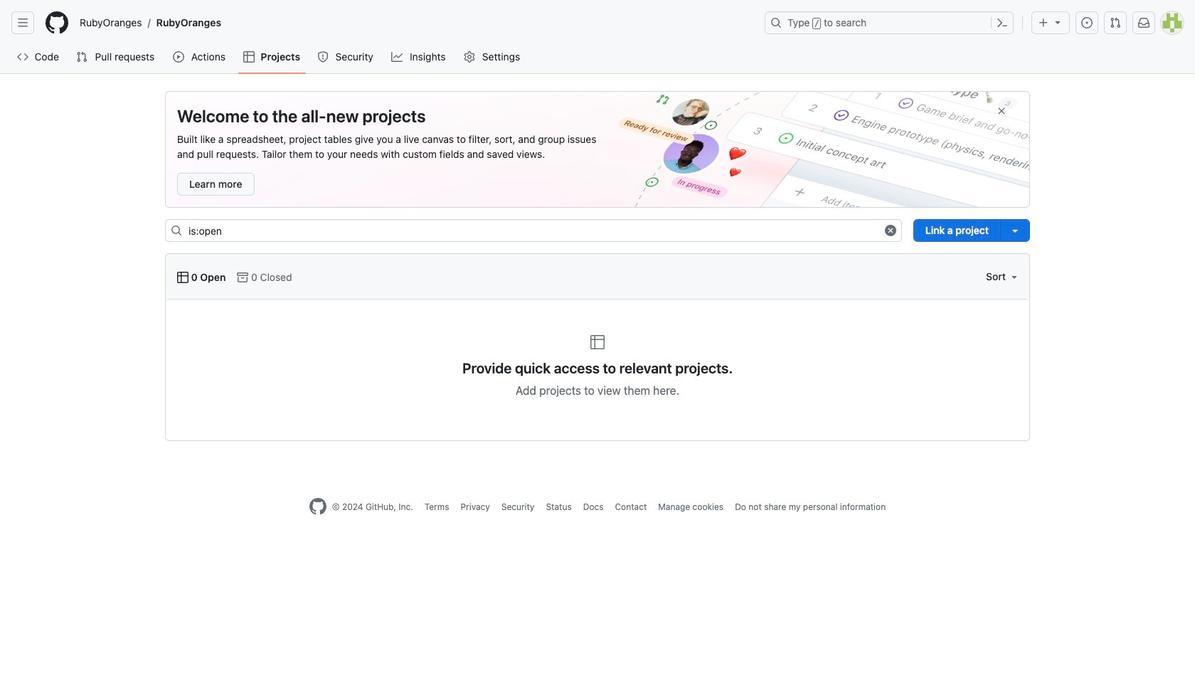 Task type: describe. For each thing, give the bounding box(es) containing it.
archive image
[[237, 272, 249, 283]]

0 horizontal spatial homepage image
[[46, 11, 68, 34]]

git pull request image
[[1110, 17, 1122, 28]]

search image
[[171, 225, 182, 236]]

Search all projects text field
[[165, 219, 902, 242]]

notifications image
[[1139, 17, 1150, 28]]

0 vertical spatial table image
[[244, 51, 255, 63]]

0 vertical spatial triangle down image
[[1053, 16, 1064, 28]]

shield image
[[317, 51, 329, 63]]



Task type: locate. For each thing, give the bounding box(es) containing it.
play image
[[173, 51, 185, 63]]

close image
[[996, 105, 1008, 117]]

triangle down image
[[1053, 16, 1064, 28], [1009, 271, 1021, 283]]

list
[[74, 11, 757, 34]]

git pull request image
[[76, 51, 88, 63]]

table image down search image
[[177, 272, 189, 283]]

0 vertical spatial homepage image
[[46, 11, 68, 34]]

0 horizontal spatial table image
[[177, 272, 189, 283]]

1 vertical spatial table image
[[177, 272, 189, 283]]

homepage image
[[46, 11, 68, 34], [309, 498, 327, 515]]

0 horizontal spatial triangle down image
[[1009, 271, 1021, 283]]

table image right play icon
[[244, 51, 255, 63]]

gear image
[[464, 51, 476, 63]]

1 horizontal spatial table image
[[244, 51, 255, 63]]

clear image
[[885, 225, 897, 236]]

table image
[[244, 51, 255, 63], [177, 272, 189, 283]]

command palette image
[[997, 17, 1009, 28]]

issue opened image
[[1082, 17, 1093, 28]]

graph image
[[392, 51, 403, 63]]

1 vertical spatial triangle down image
[[1009, 271, 1021, 283]]

1 horizontal spatial triangle down image
[[1053, 16, 1064, 28]]

table image
[[589, 334, 606, 351]]

plus image
[[1038, 17, 1050, 28]]

1 vertical spatial homepage image
[[309, 498, 327, 515]]

code image
[[17, 51, 28, 63]]

1 horizontal spatial homepage image
[[309, 498, 327, 515]]



Task type: vqa. For each thing, say whether or not it's contained in the screenshot.
AND
no



